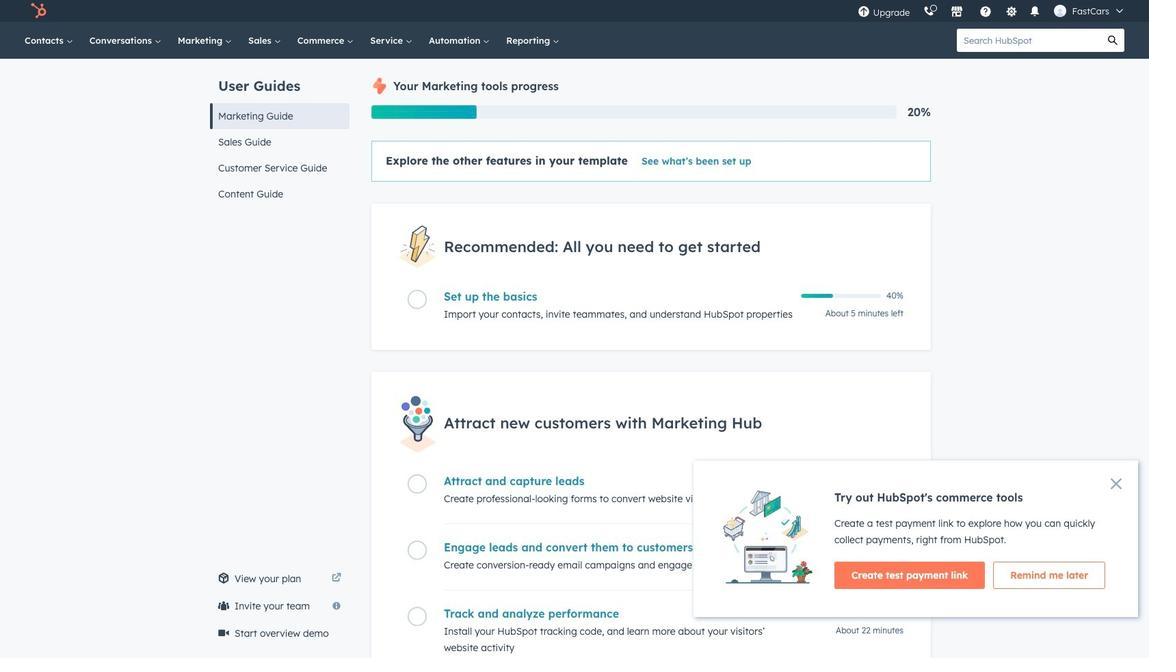 Task type: describe. For each thing, give the bounding box(es) containing it.
christina overa image
[[1055, 5, 1067, 17]]

marketplaces image
[[951, 6, 964, 18]]

1 link opens in a new window image from the top
[[332, 571, 341, 588]]



Task type: vqa. For each thing, say whether or not it's contained in the screenshot.
Settings image
no



Task type: locate. For each thing, give the bounding box(es) containing it.
progress bar
[[371, 105, 477, 119]]

Search HubSpot search field
[[957, 29, 1101, 52]]

menu
[[851, 0, 1133, 22]]

user guides element
[[210, 59, 350, 207]]

2 link opens in a new window image from the top
[[332, 574, 341, 584]]

[object object] complete progress bar
[[801, 294, 833, 298]]

link opens in a new window image
[[332, 571, 341, 588], [332, 574, 341, 584]]

close image
[[1111, 479, 1122, 490]]



